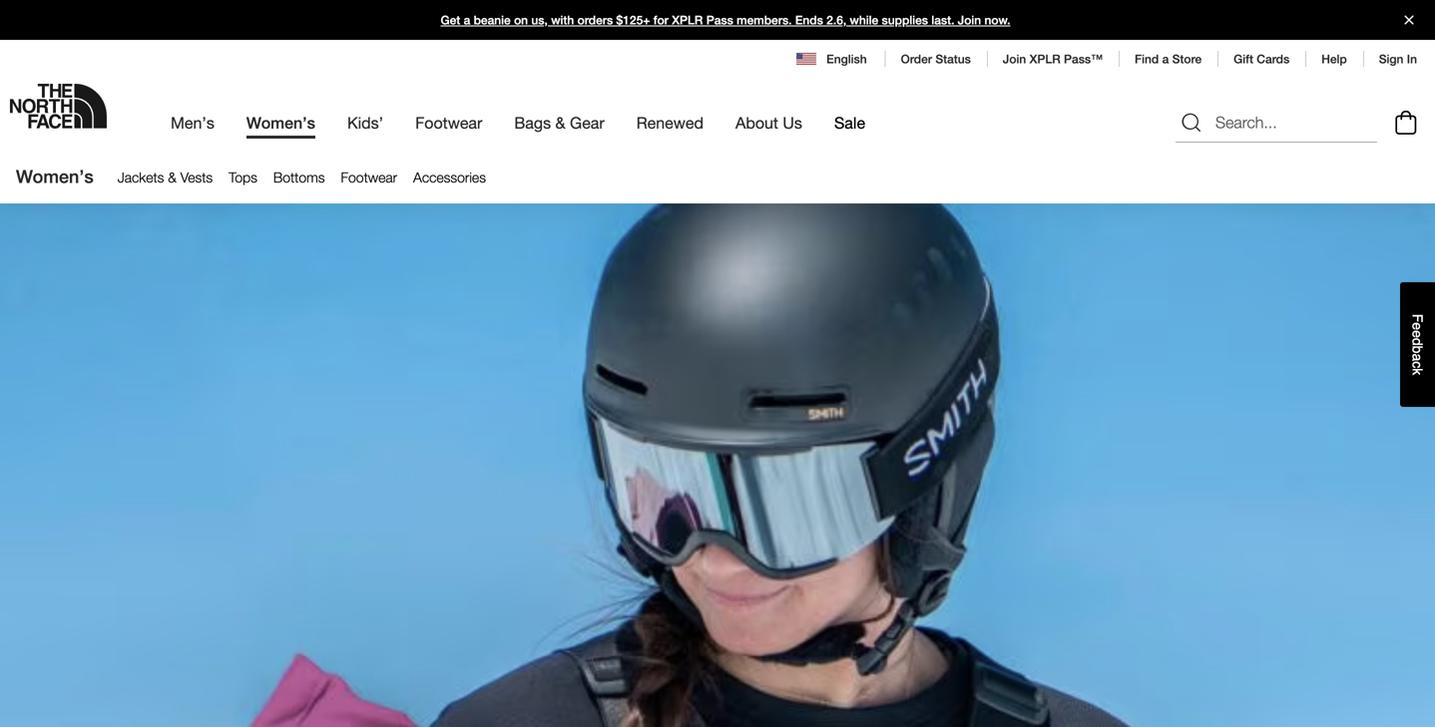 Task type: vqa. For each thing, say whether or not it's contained in the screenshot.
for
yes



Task type: describe. For each thing, give the bounding box(es) containing it.
store
[[1173, 52, 1202, 66]]

help
[[1322, 52, 1348, 66]]

jackets & vests button
[[110, 165, 221, 191]]

with
[[551, 13, 574, 27]]

1 e from the top
[[1410, 323, 1426, 331]]

on
[[514, 13, 528, 27]]

1 horizontal spatial women's
[[247, 113, 315, 132]]

order
[[901, 52, 933, 66]]

women's link
[[247, 96, 315, 150]]

join xplr pass™ link
[[1003, 52, 1103, 66]]

bags & gear
[[515, 113, 605, 132]]

women's main content
[[0, 150, 1436, 728]]

gift cards link
[[1234, 52, 1290, 66]]

sale
[[835, 113, 866, 132]]

get
[[441, 13, 461, 27]]

1 vertical spatial join
[[1003, 52, 1027, 66]]

renewed
[[637, 113, 704, 132]]

a for find
[[1163, 52, 1170, 66]]

get a beanie on us, with orders $125+ for xplr pass members. ends 2.6, while supplies last. join now. link
[[0, 0, 1436, 40]]

search all image
[[1180, 111, 1204, 135]]

cards
[[1257, 52, 1290, 66]]

a inside button
[[1410, 354, 1426, 362]]

status
[[936, 52, 971, 66]]

about us link
[[736, 96, 803, 150]]

gift cards
[[1234, 52, 1290, 66]]

ends
[[796, 13, 824, 27]]

members.
[[737, 13, 792, 27]]

bottoms button
[[266, 165, 333, 191]]

the north face home page image
[[10, 84, 107, 129]]

f e e d b a c k
[[1410, 314, 1426, 376]]

find a store link
[[1135, 52, 1202, 66]]

kids'
[[347, 113, 384, 132]]

view cart image
[[1391, 108, 1423, 138]]

close image
[[1397, 15, 1423, 24]]

& for bags
[[556, 113, 566, 132]]

english link
[[797, 50, 869, 68]]

gear
[[570, 113, 605, 132]]

f
[[1410, 314, 1426, 323]]

bags
[[515, 113, 551, 132]]

footwear link
[[415, 96, 483, 150]]

footwear for footwear link
[[415, 113, 483, 132]]

0 vertical spatial xplr
[[672, 13, 703, 27]]

join xplr pass™
[[1003, 52, 1103, 66]]

help link
[[1322, 52, 1348, 66]]

find a store
[[1135, 52, 1202, 66]]

jackets
[[118, 169, 164, 186]]

order status
[[901, 52, 971, 66]]

english
[[827, 52, 867, 66]]

pass
[[707, 13, 734, 27]]

0 horizontal spatial join
[[958, 13, 982, 27]]

kids' link
[[347, 96, 384, 150]]

us,
[[532, 13, 548, 27]]



Task type: locate. For each thing, give the bounding box(es) containing it.
about us
[[736, 113, 803, 132]]

a right find
[[1163, 52, 1170, 66]]

join down "now."
[[1003, 52, 1027, 66]]

1 vertical spatial women's
[[16, 166, 94, 187]]

footwear for footwear button
[[341, 169, 397, 186]]

0 horizontal spatial a
[[464, 13, 471, 27]]

0 horizontal spatial women's
[[16, 166, 94, 187]]

gift
[[1234, 52, 1254, 66]]

women's
[[247, 113, 315, 132], [16, 166, 94, 187]]

sign in button
[[1380, 52, 1418, 66]]

accessories
[[413, 169, 486, 186]]

find
[[1135, 52, 1160, 66]]

get a beanie on us, with orders $125+ for xplr pass members. ends 2.6, while supplies last. join now.
[[441, 13, 1011, 27]]

1 vertical spatial a
[[1163, 52, 1170, 66]]

supplies
[[882, 13, 929, 27]]

0 horizontal spatial &
[[168, 169, 177, 186]]

2.6,
[[827, 13, 847, 27]]

& for jackets
[[168, 169, 177, 186]]

e up b
[[1410, 331, 1426, 338]]

orders
[[578, 13, 613, 27]]

1 vertical spatial xplr
[[1030, 52, 1061, 66]]

0 vertical spatial &
[[556, 113, 566, 132]]

sign
[[1380, 52, 1404, 66]]

& inside button
[[168, 169, 177, 186]]

0 vertical spatial women's
[[247, 113, 315, 132]]

1 horizontal spatial join
[[1003, 52, 1027, 66]]

&
[[556, 113, 566, 132], [168, 169, 177, 186]]

pass™
[[1064, 52, 1103, 66]]

bottoms
[[274, 169, 325, 186]]

jackets & vests
[[118, 169, 213, 186]]

last.
[[932, 13, 955, 27]]

footwear down kids' link
[[341, 169, 397, 186]]

0 vertical spatial a
[[464, 13, 471, 27]]

& left 'gear'
[[556, 113, 566, 132]]

0 vertical spatial footwear
[[415, 113, 483, 132]]

e up d
[[1410, 323, 1426, 331]]

1 horizontal spatial footwear
[[415, 113, 483, 132]]

women's down the north face home page image
[[16, 166, 94, 187]]

f e e d b a c k button
[[1401, 283, 1436, 407]]

vests
[[180, 169, 213, 186]]

join right last.
[[958, 13, 982, 27]]

a right get
[[464, 13, 471, 27]]

sign in
[[1380, 52, 1418, 66]]

xplr right for
[[672, 13, 703, 27]]

& left vests
[[168, 169, 177, 186]]

2 e from the top
[[1410, 331, 1426, 338]]

us
[[783, 113, 803, 132]]

0 vertical spatial join
[[958, 13, 982, 27]]

a for get
[[464, 13, 471, 27]]

women's inside main content
[[16, 166, 94, 187]]

1 horizontal spatial &
[[556, 113, 566, 132]]

join
[[958, 13, 982, 27], [1003, 52, 1027, 66]]

order status link
[[901, 52, 971, 66]]

$125+
[[617, 13, 650, 27]]

footwear up accessories
[[415, 113, 483, 132]]

beanie
[[474, 13, 511, 27]]

a up k
[[1410, 354, 1426, 362]]

0 horizontal spatial xplr
[[672, 13, 703, 27]]

1 vertical spatial &
[[168, 169, 177, 186]]

tops button
[[221, 165, 266, 191]]

e
[[1410, 323, 1426, 331], [1410, 331, 1426, 338]]

on the mountain, a person is wearing the insulated freedom bibs and taking off an insulated freedom jacket. "text reads: for the kids. and the kids at heart." image
[[0, 204, 1436, 728]]

1 horizontal spatial xplr
[[1030, 52, 1061, 66]]

renewed link
[[637, 96, 704, 150]]

xplr left pass™
[[1030, 52, 1061, 66]]

k
[[1410, 369, 1426, 376]]

about
[[736, 113, 779, 132]]

c
[[1410, 362, 1426, 369]]

in
[[1408, 52, 1418, 66]]

d
[[1410, 338, 1426, 346]]

men's
[[171, 113, 215, 132]]

2 vertical spatial a
[[1410, 354, 1426, 362]]

accessories button
[[405, 165, 494, 191]]

men's link
[[171, 96, 215, 150]]

xplr
[[672, 13, 703, 27], [1030, 52, 1061, 66]]

sale link
[[835, 96, 866, 150]]

footwear inside button
[[341, 169, 397, 186]]

1 horizontal spatial a
[[1163, 52, 1170, 66]]

0 horizontal spatial footwear
[[341, 169, 397, 186]]

tops
[[229, 169, 258, 186]]

b
[[1410, 346, 1426, 354]]

while
[[850, 13, 879, 27]]

now.
[[985, 13, 1011, 27]]

Search search field
[[1176, 103, 1378, 143]]

women's up bottoms in the left of the page
[[247, 113, 315, 132]]

footwear
[[415, 113, 483, 132], [341, 169, 397, 186]]

bags & gear link
[[515, 96, 605, 150]]

1 vertical spatial footwear
[[341, 169, 397, 186]]

footwear button
[[333, 165, 405, 191]]

2 horizontal spatial a
[[1410, 354, 1426, 362]]

for
[[654, 13, 669, 27]]

a
[[464, 13, 471, 27], [1163, 52, 1170, 66], [1410, 354, 1426, 362]]



